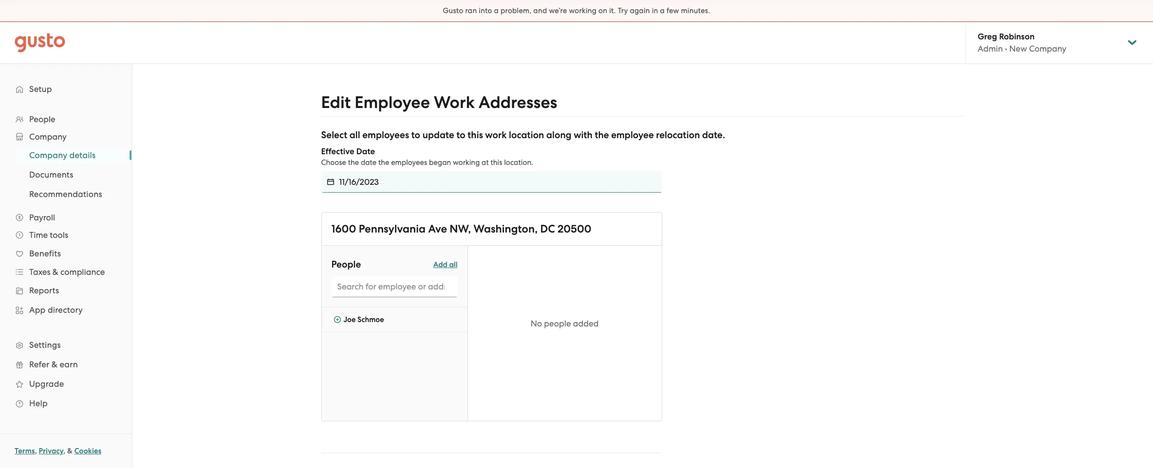 Task type: describe. For each thing, give the bounding box(es) containing it.
addresses
[[479, 93, 557, 113]]

app
[[29, 305, 46, 315]]

people inside dropdown button
[[29, 114, 55, 124]]

1 to from the left
[[411, 130, 420, 141]]

effective date choose the date the employees began working at this location.
[[321, 147, 533, 167]]

taxes
[[29, 267, 50, 277]]

location.
[[504, 158, 533, 167]]

employee
[[355, 93, 430, 113]]

refer & earn
[[29, 360, 78, 370]]

and
[[534, 6, 547, 15]]

payroll
[[29, 213, 55, 223]]

with
[[574, 130, 593, 141]]

select all employees to update to this work location along with the employee relocation date.
[[321, 130, 725, 141]]

Search for employee or address search field
[[331, 276, 458, 298]]

2 horizontal spatial the
[[595, 130, 609, 141]]

2 , from the left
[[63, 447, 65, 456]]

employees inside effective date choose the date the employees began working at this location.
[[391, 158, 427, 167]]

admin
[[978, 44, 1003, 54]]

no people added
[[531, 319, 599, 329]]

circle plus image
[[334, 316, 341, 324]]

documents link
[[18, 166, 122, 184]]

again
[[630, 6, 650, 15]]

refer
[[29, 360, 49, 370]]

cookies button
[[74, 446, 101, 457]]

update
[[423, 130, 454, 141]]

company details link
[[18, 147, 122, 164]]

0 horizontal spatial the
[[348, 158, 359, 167]]

minutes.
[[681, 6, 710, 15]]

gusto
[[443, 6, 464, 15]]

washington,
[[474, 223, 538, 236]]

payroll button
[[10, 209, 122, 226]]

add
[[433, 260, 448, 269]]

upgrade
[[29, 379, 64, 389]]

joe schmoe
[[344, 316, 384, 324]]

dc
[[540, 223, 555, 236]]

employee
[[611, 130, 654, 141]]

people
[[544, 319, 571, 329]]

& for compliance
[[53, 267, 58, 277]]

no
[[531, 319, 542, 329]]

app directory link
[[10, 302, 122, 319]]

taxes & compliance
[[29, 267, 105, 277]]

this inside effective date choose the date the employees began working at this location.
[[491, 158, 502, 167]]

date.
[[702, 130, 725, 141]]

work
[[485, 130, 507, 141]]

date
[[361, 158, 377, 167]]

time tools
[[29, 230, 68, 240]]

company details
[[29, 151, 96, 160]]

time
[[29, 230, 48, 240]]

terms link
[[15, 447, 35, 456]]

recommendations link
[[18, 186, 122, 203]]

Effective Date field
[[339, 171, 662, 193]]

in
[[652, 6, 658, 15]]

app directory
[[29, 305, 83, 315]]

at
[[482, 158, 489, 167]]

2 vertical spatial &
[[67, 447, 73, 456]]

company button
[[10, 128, 122, 146]]

gusto navigation element
[[0, 64, 132, 429]]

working inside effective date choose the date the employees began working at this location.
[[453, 158, 480, 167]]

documents
[[29, 170, 73, 180]]

20500
[[558, 223, 592, 236]]

privacy link
[[39, 447, 63, 456]]

terms
[[15, 447, 35, 456]]

upgrade link
[[10, 376, 122, 393]]

new
[[1010, 44, 1027, 54]]

list containing company details
[[0, 146, 132, 204]]

earn
[[60, 360, 78, 370]]

0 vertical spatial employees
[[363, 130, 409, 141]]

details
[[69, 151, 96, 160]]

2 to from the left
[[457, 130, 466, 141]]

directory
[[48, 305, 83, 315]]

1 , from the left
[[35, 447, 37, 456]]

& for earn
[[52, 360, 58, 370]]

1 a from the left
[[494, 6, 499, 15]]

relocation
[[656, 130, 700, 141]]

2 a from the left
[[660, 6, 665, 15]]

compliance
[[60, 267, 105, 277]]

few
[[667, 6, 679, 15]]

1600
[[331, 223, 356, 236]]

reports link
[[10, 282, 122, 300]]



Task type: locate. For each thing, give the bounding box(es) containing it.
tools
[[50, 230, 68, 240]]

1 vertical spatial working
[[453, 158, 480, 167]]

all for add
[[449, 260, 458, 269]]

home image
[[15, 33, 65, 52]]

2 vertical spatial company
[[29, 151, 67, 160]]

1600 pennsylvania ave nw, washington, dc 20500
[[331, 223, 592, 236]]

work
[[434, 93, 475, 113]]

1 vertical spatial &
[[52, 360, 58, 370]]

1 horizontal spatial working
[[569, 6, 597, 15]]

date
[[356, 147, 375, 157]]

1 vertical spatial employees
[[391, 158, 427, 167]]

0 horizontal spatial people
[[29, 114, 55, 124]]

0 vertical spatial this
[[468, 130, 483, 141]]

cookies
[[74, 447, 101, 456]]

nw,
[[450, 223, 471, 236]]

location
[[509, 130, 544, 141]]

benefits link
[[10, 245, 122, 263]]

& left earn
[[52, 360, 58, 370]]

joe
[[344, 316, 356, 324]]

1 list from the top
[[0, 111, 132, 414]]

this left work
[[468, 130, 483, 141]]

0 horizontal spatial to
[[411, 130, 420, 141]]

all right 'add'
[[449, 260, 458, 269]]

1 horizontal spatial people
[[331, 259, 361, 270]]

to left update
[[411, 130, 420, 141]]

taxes & compliance button
[[10, 264, 122, 281]]

0 vertical spatial company
[[1029, 44, 1067, 54]]

people button
[[10, 111, 122, 128]]

a right in
[[660, 6, 665, 15]]

company inside greg robinson admin • new company
[[1029, 44, 1067, 54]]

try
[[618, 6, 628, 15]]

problem,
[[501, 6, 532, 15]]

0 vertical spatial people
[[29, 114, 55, 124]]

help link
[[10, 395, 122, 413]]

we're
[[549, 6, 567, 15]]

all for select
[[350, 130, 360, 141]]

help
[[29, 399, 48, 409]]

company inside dropdown button
[[29, 132, 67, 142]]

select
[[321, 130, 347, 141]]

to
[[411, 130, 420, 141], [457, 130, 466, 141]]

ave
[[428, 223, 447, 236]]

refer & earn link
[[10, 356, 122, 374]]

edit
[[321, 93, 351, 113]]

recommendations
[[29, 189, 102, 199]]

people down 1600
[[331, 259, 361, 270]]

company up company details
[[29, 132, 67, 142]]

all
[[350, 130, 360, 141], [449, 260, 458, 269]]

& inside dropdown button
[[53, 267, 58, 277]]

1 horizontal spatial to
[[457, 130, 466, 141]]

the right date
[[378, 158, 389, 167]]

•
[[1005, 44, 1008, 54]]

0 horizontal spatial working
[[453, 158, 480, 167]]

this
[[468, 130, 483, 141], [491, 158, 502, 167]]

1 horizontal spatial a
[[660, 6, 665, 15]]

0 horizontal spatial a
[[494, 6, 499, 15]]

time tools button
[[10, 226, 122, 244]]

0 horizontal spatial all
[[350, 130, 360, 141]]

company up documents
[[29, 151, 67, 160]]

working left at
[[453, 158, 480, 167]]

reports
[[29, 286, 59, 296]]

ran
[[465, 6, 477, 15]]

company for company
[[29, 132, 67, 142]]

setup link
[[10, 80, 122, 98]]

to right update
[[457, 130, 466, 141]]

effective
[[321, 147, 354, 157]]

1 horizontal spatial all
[[449, 260, 458, 269]]

a right into
[[494, 6, 499, 15]]

company
[[1029, 44, 1067, 54], [29, 132, 67, 142], [29, 151, 67, 160]]

on
[[599, 6, 608, 15]]

setup
[[29, 84, 52, 94]]

settings link
[[10, 337, 122, 354]]

along
[[547, 130, 572, 141]]

0 vertical spatial all
[[350, 130, 360, 141]]

,
[[35, 447, 37, 456], [63, 447, 65, 456]]

company right new
[[1029, 44, 1067, 54]]

the
[[595, 130, 609, 141], [348, 158, 359, 167], [378, 158, 389, 167]]

& right taxes at the bottom of page
[[53, 267, 58, 277]]

a
[[494, 6, 499, 15], [660, 6, 665, 15]]

employees left began
[[391, 158, 427, 167]]

into
[[479, 6, 492, 15]]

added
[[573, 319, 599, 329]]

people
[[29, 114, 55, 124], [331, 259, 361, 270]]

schmoe
[[358, 316, 384, 324]]

it.
[[609, 6, 616, 15]]

1 vertical spatial people
[[331, 259, 361, 270]]

0 horizontal spatial this
[[468, 130, 483, 141]]

the left date
[[348, 158, 359, 167]]

greg robinson admin • new company
[[978, 32, 1067, 54]]

benefits
[[29, 249, 61, 259]]

terms , privacy , & cookies
[[15, 447, 101, 456]]

gusto ran into a problem, and we're working on it. try again in a few minutes.
[[443, 6, 710, 15]]

company for company details
[[29, 151, 67, 160]]

began
[[429, 158, 451, 167]]

, left cookies button
[[63, 447, 65, 456]]

settings
[[29, 340, 61, 350]]

employees
[[363, 130, 409, 141], [391, 158, 427, 167]]

& left cookies button
[[67, 447, 73, 456]]

1 vertical spatial company
[[29, 132, 67, 142]]

1 vertical spatial this
[[491, 158, 502, 167]]

&
[[53, 267, 58, 277], [52, 360, 58, 370], [67, 447, 73, 456]]

greg
[[978, 32, 997, 42]]

calendar outline image
[[327, 177, 334, 187]]

robinson
[[999, 32, 1035, 42]]

all up "date"
[[350, 130, 360, 141]]

pennsylvania
[[359, 223, 426, 236]]

0 vertical spatial &
[[53, 267, 58, 277]]

add all button
[[433, 258, 458, 271]]

, left privacy
[[35, 447, 37, 456]]

add all
[[433, 260, 458, 269]]

people up company dropdown button
[[29, 114, 55, 124]]

1 horizontal spatial the
[[378, 158, 389, 167]]

1 vertical spatial all
[[449, 260, 458, 269]]

the right with
[[595, 130, 609, 141]]

list containing people
[[0, 111, 132, 414]]

list
[[0, 111, 132, 414], [0, 146, 132, 204]]

0 vertical spatial working
[[569, 6, 597, 15]]

1 horizontal spatial ,
[[63, 447, 65, 456]]

this right at
[[491, 158, 502, 167]]

all inside button
[[449, 260, 458, 269]]

2 list from the top
[[0, 146, 132, 204]]

1 horizontal spatial this
[[491, 158, 502, 167]]

0 horizontal spatial ,
[[35, 447, 37, 456]]

edit employee work addresses
[[321, 93, 557, 113]]

working left on
[[569, 6, 597, 15]]

privacy
[[39, 447, 63, 456]]

employees up "date"
[[363, 130, 409, 141]]



Task type: vqa. For each thing, say whether or not it's contained in the screenshot.
Add
yes



